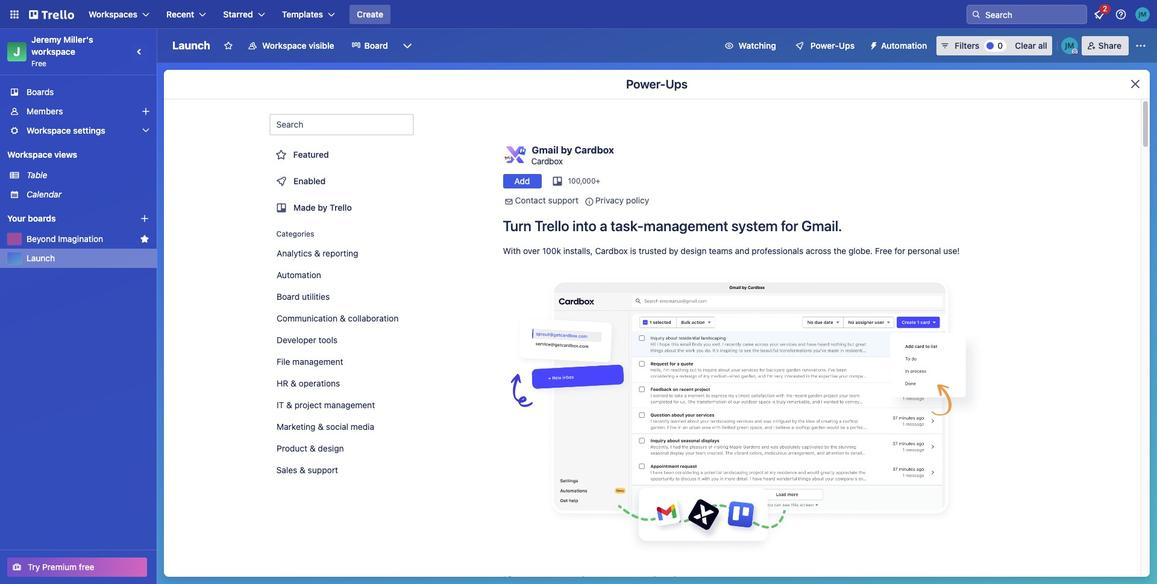 Task type: describe. For each thing, give the bounding box(es) containing it.
add button
[[503, 174, 542, 189]]

customize views image
[[401, 40, 413, 52]]

templates
[[282, 9, 323, 19]]

starred button
[[216, 5, 272, 24]]

clear all
[[1015, 40, 1047, 51]]

0 horizontal spatial power-ups
[[626, 77, 688, 91]]

this member is an admin of this board. image
[[1072, 49, 1077, 54]]

hr
[[276, 378, 288, 389]]

search image
[[972, 10, 981, 19]]

power- inside button
[[811, 40, 839, 51]]

workspace visible button
[[240, 36, 341, 55]]

privacy
[[595, 195, 624, 206]]

power-ups inside button
[[811, 40, 855, 51]]

100,000 +
[[568, 177, 600, 186]]

settings
[[73, 125, 105, 136]]

gmail.
[[802, 218, 842, 234]]

your
[[7, 213, 26, 224]]

sm image inside automation button
[[864, 36, 881, 53]]

calendar
[[27, 189, 61, 199]]

professionals
[[752, 246, 804, 256]]

Search field
[[981, 5, 1087, 24]]

turn trello into a task-management system for gmail.
[[503, 218, 842, 234]]

templates button
[[275, 5, 342, 24]]

collaboration
[[348, 313, 398, 324]]

contact support link
[[515, 195, 579, 206]]

add board image
[[140, 214, 149, 224]]

it
[[276, 400, 284, 410]]

visible
[[309, 40, 334, 51]]

developer tools link
[[269, 331, 414, 350]]

sales & support
[[276, 465, 338, 476]]

communication & collaboration link
[[269, 309, 414, 328]]

starred
[[223, 9, 253, 19]]

1 vertical spatial cardbox
[[531, 156, 563, 166]]

across
[[806, 246, 831, 256]]

system
[[731, 218, 778, 234]]

board for board utilities
[[276, 292, 299, 302]]

& for analytics
[[314, 248, 320, 259]]

show menu image
[[1135, 40, 1147, 52]]

1 horizontal spatial sm image
[[583, 196, 595, 208]]

launch inside board name text field
[[172, 39, 210, 52]]

jeremy miller's workspace link
[[31, 34, 95, 57]]

try premium free button
[[7, 558, 147, 577]]

sales & support link
[[269, 461, 414, 480]]

and
[[735, 246, 750, 256]]

your boards
[[7, 213, 56, 224]]

tools
[[318, 335, 337, 345]]

0 horizontal spatial automation
[[276, 270, 321, 280]]

is
[[630, 246, 636, 256]]

project
[[294, 400, 322, 410]]

0 horizontal spatial for
[[781, 218, 798, 234]]

reporting
[[322, 248, 358, 259]]

developer tools
[[276, 335, 337, 345]]

boards link
[[0, 83, 157, 102]]

& for it
[[286, 400, 292, 410]]

file
[[276, 357, 290, 367]]

beyond imagination link
[[27, 233, 135, 245]]

automation inside button
[[881, 40, 927, 51]]

2 horizontal spatial by
[[669, 246, 678, 256]]

installs,
[[563, 246, 593, 256]]

it & project management link
[[269, 396, 414, 415]]

made by trello
[[293, 203, 352, 213]]

gmail by cardbox cardbox
[[531, 144, 614, 166]]

featured
[[293, 149, 329, 160]]

open information menu image
[[1115, 8, 1127, 20]]

developer
[[276, 335, 316, 345]]

privacy policy link
[[595, 195, 649, 206]]

recent button
[[159, 5, 214, 24]]

members
[[27, 106, 63, 116]]

into
[[572, 218, 597, 234]]

views
[[54, 149, 77, 160]]

social
[[326, 422, 348, 432]]

sales
[[276, 465, 297, 476]]

free inside jeremy miller's workspace free
[[31, 59, 46, 68]]

workspace for workspace visible
[[262, 40, 307, 51]]

watching
[[739, 40, 776, 51]]

& for marketing
[[317, 422, 323, 432]]

1 vertical spatial design
[[318, 444, 344, 454]]

1 horizontal spatial trello
[[535, 218, 569, 234]]

workspaces button
[[81, 5, 157, 24]]

create
[[357, 9, 383, 19]]

personal
[[908, 246, 941, 256]]

& for sales
[[300, 465, 305, 476]]

the
[[834, 246, 846, 256]]

analytics & reporting link
[[269, 244, 414, 263]]

100,000
[[568, 177, 596, 186]]

share button
[[1082, 36, 1129, 55]]

1 vertical spatial for
[[895, 246, 905, 256]]

Board name text field
[[166, 36, 216, 55]]

automation link
[[269, 266, 414, 285]]

star or unstar board image
[[224, 41, 233, 51]]

enabled
[[293, 176, 325, 186]]

table link
[[27, 169, 149, 181]]

boards
[[27, 87, 54, 97]]

board link
[[344, 36, 395, 55]]

2 vertical spatial cardbox
[[595, 246, 628, 256]]

1 vertical spatial ups
[[666, 77, 688, 91]]

Search text field
[[269, 114, 414, 136]]

j link
[[7, 42, 27, 61]]

power-ups button
[[786, 36, 862, 55]]

privacy policy
[[595, 195, 649, 206]]



Task type: locate. For each thing, give the bounding box(es) containing it.
contact support
[[515, 195, 579, 206]]

& right 'it' at the left of the page
[[286, 400, 292, 410]]

communication & collaboration
[[276, 313, 398, 324]]

1 vertical spatial board
[[276, 292, 299, 302]]

& right 'product' at the bottom of page
[[309, 444, 315, 454]]

made by trello link
[[269, 196, 414, 220]]

board for board
[[364, 40, 388, 51]]

0 vertical spatial power-
[[811, 40, 839, 51]]

starred icon image
[[140, 234, 149, 244]]

1 horizontal spatial ups
[[839, 40, 855, 51]]

beyond imagination
[[27, 234, 103, 244]]

trello up 100k
[[535, 218, 569, 234]]

for up professionals
[[781, 218, 798, 234]]

workspace views
[[7, 149, 77, 160]]

management up "operations"
[[292, 357, 343, 367]]

workspace for workspace settings
[[27, 125, 71, 136]]

0 vertical spatial free
[[31, 59, 46, 68]]

0 horizontal spatial by
[[318, 203, 327, 213]]

1 horizontal spatial by
[[561, 144, 572, 155]]

primary element
[[0, 0, 1157, 29]]

1 horizontal spatial support
[[548, 195, 579, 206]]

imagination
[[58, 234, 103, 244]]

1 horizontal spatial design
[[681, 246, 707, 256]]

0 horizontal spatial ups
[[666, 77, 688, 91]]

1 vertical spatial trello
[[535, 218, 569, 234]]

0 horizontal spatial free
[[31, 59, 46, 68]]

board
[[364, 40, 388, 51], [276, 292, 299, 302]]

media
[[350, 422, 374, 432]]

sm image
[[864, 36, 881, 53], [503, 196, 515, 208], [583, 196, 595, 208]]

product & design link
[[269, 439, 414, 459]]

& left social
[[317, 422, 323, 432]]

recent
[[166, 9, 194, 19]]

trello down enabled link
[[329, 203, 352, 213]]

sm image right power-ups button
[[864, 36, 881, 53]]

board utilities
[[276, 292, 329, 302]]

workspace down templates
[[262, 40, 307, 51]]

1 horizontal spatial automation
[[881, 40, 927, 51]]

1 vertical spatial support
[[308, 465, 338, 476]]

free right globe.
[[875, 246, 892, 256]]

workspaces
[[89, 9, 137, 19]]

globe.
[[849, 246, 873, 256]]

use!
[[943, 246, 960, 256]]

workspace settings button
[[0, 121, 157, 140]]

made
[[293, 203, 315, 213]]

0 horizontal spatial power-
[[626, 77, 666, 91]]

cardbox left is
[[595, 246, 628, 256]]

design left teams on the top right of the page
[[681, 246, 707, 256]]

0 vertical spatial management
[[644, 218, 728, 234]]

by for gmail
[[561, 144, 572, 155]]

turn
[[503, 218, 532, 234]]

file management
[[276, 357, 343, 367]]

by right made
[[318, 203, 327, 213]]

power-ups
[[811, 40, 855, 51], [626, 77, 688, 91]]

& right sales
[[300, 465, 305, 476]]

sm image down add button
[[503, 196, 515, 208]]

0 vertical spatial launch
[[172, 39, 210, 52]]

1 horizontal spatial power-
[[811, 40, 839, 51]]

miller's
[[64, 34, 93, 45]]

1 vertical spatial power-ups
[[626, 77, 688, 91]]

1 vertical spatial automation
[[276, 270, 321, 280]]

it & project management
[[276, 400, 375, 410]]

categories
[[276, 230, 314, 239]]

by
[[561, 144, 572, 155], [318, 203, 327, 213], [669, 246, 678, 256]]

0 vertical spatial board
[[364, 40, 388, 51]]

workspace for workspace views
[[7, 149, 52, 160]]

beyond
[[27, 234, 56, 244]]

marketing
[[276, 422, 315, 432]]

1 horizontal spatial board
[[364, 40, 388, 51]]

hr & operations
[[276, 378, 340, 389]]

product
[[276, 444, 307, 454]]

board left 'customize views' icon on the left top
[[364, 40, 388, 51]]

2 notifications image
[[1092, 7, 1107, 22]]

0 horizontal spatial board
[[276, 292, 299, 302]]

cardbox up +
[[575, 144, 614, 155]]

& for hr
[[290, 378, 296, 389]]

0 vertical spatial workspace
[[262, 40, 307, 51]]

share
[[1099, 40, 1122, 51]]

jeremy miller (jeremymiller198) image
[[1061, 37, 1078, 54]]

workspace
[[262, 40, 307, 51], [27, 125, 71, 136], [7, 149, 52, 160]]

sm image down 100,000 + on the top of the page
[[583, 196, 595, 208]]

+
[[596, 177, 600, 186]]

management down hr & operations link
[[324, 400, 375, 410]]

clear
[[1015, 40, 1036, 51]]

operations
[[298, 378, 340, 389]]

contact
[[515, 195, 546, 206]]

0 vertical spatial support
[[548, 195, 579, 206]]

free
[[79, 562, 94, 573]]

create button
[[350, 5, 391, 24]]

board left utilities
[[276, 292, 299, 302]]

&
[[314, 248, 320, 259], [340, 313, 345, 324], [290, 378, 296, 389], [286, 400, 292, 410], [317, 422, 323, 432], [309, 444, 315, 454], [300, 465, 305, 476]]

your boards with 2 items element
[[7, 212, 122, 226]]

0 vertical spatial for
[[781, 218, 798, 234]]

workspace inside button
[[262, 40, 307, 51]]

marketing & social media
[[276, 422, 374, 432]]

1 vertical spatial free
[[875, 246, 892, 256]]

1 vertical spatial management
[[292, 357, 343, 367]]

members link
[[0, 102, 157, 121]]

0 vertical spatial by
[[561, 144, 572, 155]]

analytics & reporting
[[276, 248, 358, 259]]

trello inside made by trello link
[[329, 203, 352, 213]]

design down marketing & social media
[[318, 444, 344, 454]]

1 horizontal spatial launch
[[172, 39, 210, 52]]

back to home image
[[29, 5, 74, 24]]

1 horizontal spatial free
[[875, 246, 892, 256]]

example of the cardbox interface. image
[[503, 266, 985, 560]]

board utilities link
[[269, 287, 414, 307]]

workspace visible
[[262, 40, 334, 51]]

premium
[[42, 562, 77, 573]]

product & design
[[276, 444, 344, 454]]

ups inside button
[[839, 40, 855, 51]]

over
[[523, 246, 540, 256]]

jeremy miller (jeremymiller198) image
[[1135, 7, 1150, 22]]

1 vertical spatial by
[[318, 203, 327, 213]]

workspace
[[31, 46, 75, 57]]

jeremy miller's workspace free
[[31, 34, 95, 68]]

file management link
[[269, 353, 414, 372]]

2 vertical spatial management
[[324, 400, 375, 410]]

launch down recent popup button
[[172, 39, 210, 52]]

gmail
[[532, 144, 559, 155]]

& down the board utilities link
[[340, 313, 345, 324]]

workspace inside popup button
[[27, 125, 71, 136]]

0 horizontal spatial launch
[[27, 253, 55, 263]]

support down product & design
[[308, 465, 338, 476]]

0 horizontal spatial trello
[[329, 203, 352, 213]]

workspace up table in the left top of the page
[[7, 149, 52, 160]]

0 vertical spatial power-ups
[[811, 40, 855, 51]]

1 horizontal spatial for
[[895, 246, 905, 256]]

by right gmail
[[561, 144, 572, 155]]

& right analytics
[[314, 248, 320, 259]]

0 vertical spatial automation
[[881, 40, 927, 51]]

clear all button
[[1010, 36, 1052, 55]]

task-
[[611, 218, 644, 234]]

1 vertical spatial launch
[[27, 253, 55, 263]]

0 vertical spatial cardbox
[[575, 144, 614, 155]]

hr & operations link
[[269, 374, 414, 394]]

& for communication
[[340, 313, 345, 324]]

workspace navigation collapse icon image
[[131, 43, 148, 60]]

communication
[[276, 313, 337, 324]]

launch down beyond
[[27, 253, 55, 263]]

0 vertical spatial trello
[[329, 203, 352, 213]]

0 horizontal spatial design
[[318, 444, 344, 454]]

cardbox down gmail
[[531, 156, 563, 166]]

by inside gmail by cardbox cardbox
[[561, 144, 572, 155]]

2 horizontal spatial sm image
[[864, 36, 881, 53]]

0 horizontal spatial sm image
[[503, 196, 515, 208]]

0 vertical spatial ups
[[839, 40, 855, 51]]

0 vertical spatial design
[[681, 246, 707, 256]]

free down workspace
[[31, 59, 46, 68]]

automation
[[881, 40, 927, 51], [276, 270, 321, 280]]

automation button
[[864, 36, 934, 55]]

& for product
[[309, 444, 315, 454]]

table
[[27, 170, 47, 180]]

by for made
[[318, 203, 327, 213]]

0 horizontal spatial support
[[308, 465, 338, 476]]

a
[[600, 218, 607, 234]]

workspace settings
[[27, 125, 105, 136]]

support down 100,000
[[548, 195, 579, 206]]

marketing & social media link
[[269, 418, 414, 437]]

j
[[13, 45, 20, 58]]

launch
[[172, 39, 210, 52], [27, 253, 55, 263]]

1 vertical spatial workspace
[[27, 125, 71, 136]]

0
[[998, 40, 1003, 51]]

enabled link
[[269, 169, 414, 193]]

management up trusted
[[644, 218, 728, 234]]

1 vertical spatial power-
[[626, 77, 666, 91]]

calendar link
[[27, 189, 149, 201]]

& right hr at bottom left
[[290, 378, 296, 389]]

try
[[28, 562, 40, 573]]

1 horizontal spatial power-ups
[[811, 40, 855, 51]]

2 vertical spatial workspace
[[7, 149, 52, 160]]

by right trusted
[[669, 246, 678, 256]]

2 vertical spatial by
[[669, 246, 678, 256]]

for left personal
[[895, 246, 905, 256]]

workspace down the members
[[27, 125, 71, 136]]



Task type: vqa. For each thing, say whether or not it's contained in the screenshot.
Company Overview
no



